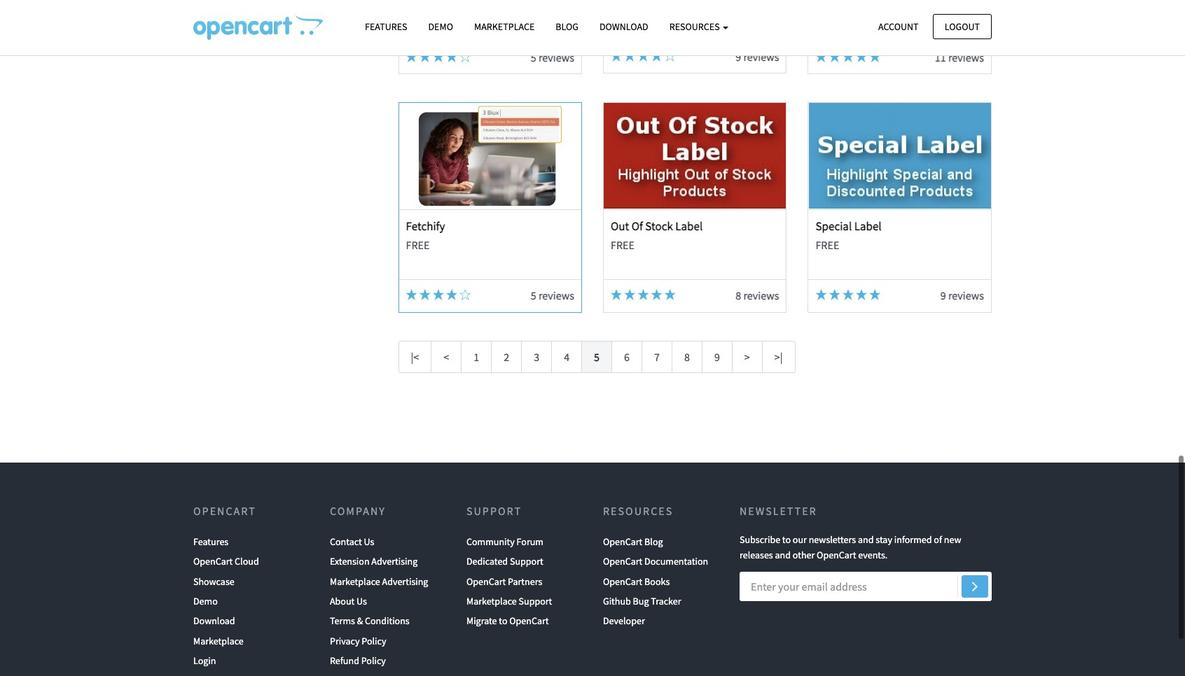 Task type: vqa. For each thing, say whether or not it's contained in the screenshot.
leftmost the Payment
no



Task type: locate. For each thing, give the bounding box(es) containing it.
3
[[534, 350, 540, 364]]

0 vertical spatial to
[[783, 534, 791, 546]]

1 horizontal spatial label
[[855, 219, 882, 234]]

company
[[330, 504, 386, 518]]

advertising for marketplace advertising
[[382, 576, 428, 588]]

free inside special label free
[[816, 238, 840, 252]]

1 horizontal spatial and
[[858, 534, 874, 546]]

policy for refund policy
[[361, 655, 386, 668]]

policy down the terms & conditions link
[[362, 635, 386, 648]]

1 vertical spatial advertising
[[382, 576, 428, 588]]

1 label from the left
[[676, 219, 703, 234]]

0 horizontal spatial blog
[[556, 20, 579, 33]]

books
[[645, 576, 670, 588]]

download for blog
[[600, 20, 649, 33]]

to down marketplace support link
[[499, 615, 508, 628]]

terms & conditions
[[330, 615, 410, 628]]

7 link
[[642, 341, 673, 373]]

marketplace
[[474, 20, 535, 33], [330, 576, 380, 588], [467, 596, 517, 608], [193, 635, 244, 648]]

0 horizontal spatial features link
[[193, 532, 229, 552]]

terms
[[330, 615, 355, 628]]

label
[[676, 219, 703, 234], [855, 219, 882, 234]]

2 label from the left
[[855, 219, 882, 234]]

marketplace link
[[464, 15, 545, 39], [193, 632, 244, 652]]

0 horizontal spatial marketplace link
[[193, 632, 244, 652]]

and
[[858, 534, 874, 546], [775, 549, 791, 562]]

1 vertical spatial us
[[357, 596, 367, 608]]

0 horizontal spatial demo link
[[193, 592, 218, 612]]

out of stock label image
[[604, 103, 786, 210]]

tracker
[[651, 596, 681, 608]]

1 vertical spatial features link
[[193, 532, 229, 552]]

0 vertical spatial blog
[[556, 20, 579, 33]]

us inside 'link'
[[357, 596, 367, 608]]

newsletter
[[740, 504, 817, 518]]

11 reviews
[[935, 50, 984, 64]]

0 vertical spatial and
[[858, 534, 874, 546]]

advertising up marketplace advertising
[[372, 556, 418, 568]]

community
[[467, 536, 515, 548]]

opencart up showcase
[[193, 556, 233, 568]]

1 vertical spatial 5 reviews
[[531, 289, 575, 303]]

marketplace for marketplace support
[[467, 596, 517, 608]]

policy
[[362, 635, 386, 648], [361, 655, 386, 668]]

other
[[793, 549, 815, 562]]

1 vertical spatial 9
[[941, 289, 946, 303]]

features link for demo
[[355, 15, 418, 39]]

|<
[[411, 350, 419, 364]]

0 horizontal spatial 8
[[684, 350, 690, 364]]

opencart down newsletters in the right of the page
[[817, 549, 856, 562]]

1 horizontal spatial marketplace link
[[464, 15, 545, 39]]

5 reviews down the "blog" link
[[531, 50, 575, 64]]

resources link
[[659, 15, 739, 39]]

0 horizontal spatial download link
[[193, 612, 235, 632]]

5 reviews
[[531, 50, 575, 64], [531, 289, 575, 303]]

reviews
[[744, 50, 779, 64], [539, 50, 575, 64], [949, 50, 984, 64], [539, 289, 575, 303], [744, 289, 779, 303], [949, 289, 984, 303]]

subscribe
[[740, 534, 781, 546]]

0 horizontal spatial and
[[775, 549, 791, 562]]

opencart up github
[[603, 576, 643, 588]]

download
[[600, 20, 649, 33], [193, 615, 235, 628]]

1 horizontal spatial 8
[[736, 289, 741, 303]]

refund policy link
[[330, 652, 386, 672]]

partners
[[508, 576, 543, 588]]

dedicated
[[467, 556, 508, 568]]

1 horizontal spatial download
[[600, 20, 649, 33]]

0 vertical spatial 5 reviews
[[531, 50, 575, 64]]

forum
[[517, 536, 544, 548]]

opencart up opencart documentation
[[603, 536, 643, 548]]

us
[[364, 536, 374, 548], [357, 596, 367, 608]]

advertising
[[372, 556, 418, 568], [382, 576, 428, 588]]

policy inside privacy policy link
[[362, 635, 386, 648]]

0 vertical spatial demo
[[428, 20, 453, 33]]

privacy policy
[[330, 635, 386, 648]]

marketplace for topmost marketplace link
[[474, 20, 535, 33]]

and up events. at the right of the page
[[858, 534, 874, 546]]

special label link
[[816, 219, 882, 234]]

8 up ">" link
[[736, 289, 741, 303]]

1 vertical spatial demo
[[193, 596, 218, 608]]

5 reviews up 4
[[531, 289, 575, 303]]

1 vertical spatial star light o image
[[460, 290, 471, 301]]

marketplace up login
[[193, 635, 244, 648]]

opencart for opencart partners
[[467, 576, 506, 588]]

label right special
[[855, 219, 882, 234]]

opencart blog link
[[603, 532, 663, 552]]

1 vertical spatial support
[[510, 556, 544, 568]]

support
[[467, 504, 522, 518], [510, 556, 544, 568], [519, 596, 552, 608]]

0 vertical spatial download
[[600, 20, 649, 33]]

1 vertical spatial demo link
[[193, 592, 218, 612]]

8 left the 9 link
[[684, 350, 690, 364]]

1 vertical spatial to
[[499, 615, 508, 628]]

opencart documentation link
[[603, 552, 709, 572]]

1 horizontal spatial download link
[[589, 15, 659, 39]]

1 horizontal spatial features link
[[355, 15, 418, 39]]

2 5 reviews from the top
[[531, 289, 575, 303]]

download right the "blog" link
[[600, 20, 649, 33]]

0 horizontal spatial 9 reviews
[[736, 50, 779, 64]]

resources up opencart blog
[[603, 504, 673, 518]]

0 horizontal spatial demo
[[193, 596, 218, 608]]

marketplace left the "blog" link
[[474, 20, 535, 33]]

us for about us
[[357, 596, 367, 608]]

0 vertical spatial star light o image
[[460, 51, 471, 62]]

marketplace for the bottommost marketplace link
[[193, 635, 244, 648]]

about us
[[330, 596, 367, 608]]

contact us link
[[330, 532, 374, 552]]

8 link
[[672, 341, 703, 373]]

demo
[[428, 20, 453, 33], [193, 596, 218, 608]]

support for marketplace
[[519, 596, 552, 608]]

0 horizontal spatial download
[[193, 615, 235, 628]]

features for opencart cloud
[[193, 536, 229, 548]]

features
[[365, 20, 407, 33], [193, 536, 229, 548]]

documentation
[[645, 556, 709, 568]]

support for dedicated
[[510, 556, 544, 568]]

marketplace for marketplace advertising
[[330, 576, 380, 588]]

support up "partners"
[[510, 556, 544, 568]]

informed
[[895, 534, 932, 546]]

opencart down dedicated on the left bottom of page
[[467, 576, 506, 588]]

support up community
[[467, 504, 522, 518]]

us for contact us
[[364, 536, 374, 548]]

1 vertical spatial 8
[[684, 350, 690, 364]]

8 reviews
[[736, 289, 779, 303]]

2 vertical spatial support
[[519, 596, 552, 608]]

policy down privacy policy link
[[361, 655, 386, 668]]

label right stock
[[676, 219, 703, 234]]

resources up star light o icon
[[670, 20, 722, 33]]

marketplace up migrate
[[467, 596, 517, 608]]

star light o image
[[460, 51, 471, 62], [460, 290, 471, 301]]

2 vertical spatial 5
[[594, 350, 600, 364]]

1 vertical spatial 9 reviews
[[941, 289, 984, 303]]

marketplace down extension
[[330, 576, 380, 588]]

features link
[[355, 15, 418, 39], [193, 532, 229, 552]]

1 star light o image from the top
[[460, 51, 471, 62]]

0 vertical spatial advertising
[[372, 556, 418, 568]]

login link
[[193, 652, 216, 672]]

0 vertical spatial us
[[364, 536, 374, 548]]

1 horizontal spatial 9 reviews
[[941, 289, 984, 303]]

star light image
[[611, 50, 622, 62], [624, 50, 636, 62], [638, 50, 649, 62], [651, 50, 663, 62], [406, 51, 417, 62], [419, 51, 431, 62], [870, 51, 881, 62], [446, 290, 458, 301], [638, 290, 649, 301], [651, 290, 663, 301], [816, 290, 827, 301], [829, 290, 841, 301], [870, 290, 881, 301]]

about us link
[[330, 592, 367, 612]]

advertising down the extension advertising link
[[382, 576, 428, 588]]

special label free
[[816, 219, 882, 252]]

label inside the out of stock label free
[[676, 219, 703, 234]]

events.
[[858, 549, 888, 562]]

other extensions image
[[193, 15, 323, 40]]

0 vertical spatial policy
[[362, 635, 386, 648]]

resources
[[670, 20, 722, 33], [603, 504, 673, 518]]

0 vertical spatial 9
[[736, 50, 741, 64]]

download down the showcase link
[[193, 615, 235, 628]]

policy for privacy policy
[[362, 635, 386, 648]]

policy inside refund policy "link"
[[361, 655, 386, 668]]

fetchify image
[[399, 103, 581, 210]]

< link
[[431, 341, 462, 373]]

1 vertical spatial features
[[193, 536, 229, 548]]

opencart down opencart blog link
[[603, 556, 643, 568]]

opencart inside 'link'
[[603, 576, 643, 588]]

0 vertical spatial 8
[[736, 289, 741, 303]]

terms & conditions link
[[330, 612, 410, 632]]

1 vertical spatial download link
[[193, 612, 235, 632]]

0 horizontal spatial label
[[676, 219, 703, 234]]

1 vertical spatial policy
[[361, 655, 386, 668]]

5
[[531, 50, 537, 64], [531, 289, 537, 303], [594, 350, 600, 364]]

&
[[357, 615, 363, 628]]

1 vertical spatial blog
[[645, 536, 663, 548]]

demo link
[[418, 15, 464, 39], [193, 592, 218, 612]]

extension advertising link
[[330, 552, 418, 572]]

to inside subscribe to our newsletters and stay informed of new releases and other opencart events.
[[783, 534, 791, 546]]

1 horizontal spatial to
[[783, 534, 791, 546]]

8
[[736, 289, 741, 303], [684, 350, 690, 364]]

9 link
[[702, 341, 733, 373]]

us up extension advertising
[[364, 536, 374, 548]]

contact
[[330, 536, 362, 548]]

0 vertical spatial features
[[365, 20, 407, 33]]

star light image
[[433, 51, 444, 62], [446, 51, 458, 62], [816, 51, 827, 62], [829, 51, 841, 62], [843, 51, 854, 62], [856, 51, 867, 62], [406, 290, 417, 301], [419, 290, 431, 301], [433, 290, 444, 301], [611, 290, 622, 301], [624, 290, 636, 301], [665, 290, 676, 301], [843, 290, 854, 301], [856, 290, 867, 301]]

1 horizontal spatial demo link
[[418, 15, 464, 39]]

extension advertising
[[330, 556, 418, 568]]

label inside special label free
[[855, 219, 882, 234]]

1
[[474, 350, 479, 364]]

fetchify free
[[406, 219, 445, 252]]

support down "partners"
[[519, 596, 552, 608]]

9 reviews
[[736, 50, 779, 64], [941, 289, 984, 303]]

0 vertical spatial download link
[[589, 15, 659, 39]]

1 vertical spatial download
[[193, 615, 235, 628]]

1 horizontal spatial features
[[365, 20, 407, 33]]

and left other
[[775, 549, 791, 562]]

us right about
[[357, 596, 367, 608]]

angle right image
[[972, 578, 978, 595]]

1 horizontal spatial blog
[[645, 536, 663, 548]]

0 vertical spatial resources
[[670, 20, 722, 33]]

2 vertical spatial 9
[[715, 350, 720, 364]]

0 horizontal spatial to
[[499, 615, 508, 628]]

0 vertical spatial features link
[[355, 15, 418, 39]]

opencart up opencart cloud
[[193, 504, 256, 518]]

to left our
[[783, 534, 791, 546]]

features for demo
[[365, 20, 407, 33]]

0 horizontal spatial features
[[193, 536, 229, 548]]



Task type: describe. For each thing, give the bounding box(es) containing it.
2 star light o image from the top
[[460, 290, 471, 301]]

download for demo
[[193, 615, 235, 628]]

opencart down marketplace support link
[[510, 615, 549, 628]]

migrate
[[467, 615, 497, 628]]

fetchify
[[406, 219, 445, 234]]

our
[[793, 534, 807, 546]]

migrate to opencart
[[467, 615, 549, 628]]

privacy
[[330, 635, 360, 648]]

stock
[[646, 219, 673, 234]]

new
[[944, 534, 962, 546]]

github
[[603, 596, 631, 608]]

out of stock label link
[[611, 219, 703, 234]]

developer link
[[603, 612, 645, 632]]

privacy policy link
[[330, 632, 386, 652]]

marketplace advertising
[[330, 576, 428, 588]]

0 horizontal spatial 9
[[715, 350, 720, 364]]

1 link
[[461, 341, 492, 373]]

opencart cloud link
[[193, 552, 259, 572]]

out of stock label free
[[611, 219, 703, 252]]

opencart cloud
[[193, 556, 259, 568]]

0 vertical spatial demo link
[[418, 15, 464, 39]]

opencart inside subscribe to our newsletters and stay informed of new releases and other opencart events.
[[817, 549, 856, 562]]

community forum link
[[467, 532, 544, 552]]

6 link
[[612, 341, 642, 373]]

opencart for opencart
[[193, 504, 256, 518]]

features link for opencart cloud
[[193, 532, 229, 552]]

stay
[[876, 534, 893, 546]]

to for subscribe
[[783, 534, 791, 546]]

>
[[745, 350, 750, 364]]

dedicated support link
[[467, 552, 544, 572]]

11
[[935, 50, 946, 64]]

1 vertical spatial and
[[775, 549, 791, 562]]

1 vertical spatial resources
[[603, 504, 673, 518]]

logout
[[945, 20, 980, 33]]

|< link
[[398, 341, 432, 373]]

opencart books
[[603, 576, 670, 588]]

migrate to opencart link
[[467, 612, 549, 632]]

1 5 reviews from the top
[[531, 50, 575, 64]]

marketplace advertising link
[[330, 572, 428, 592]]

1 vertical spatial 5
[[531, 289, 537, 303]]

Enter your email address text field
[[740, 573, 992, 602]]

dedicated support
[[467, 556, 544, 568]]

refund
[[330, 655, 359, 668]]

2
[[504, 350, 509, 364]]

github bug tracker
[[603, 596, 681, 608]]

opencart for opencart books
[[603, 576, 643, 588]]

opencart partners link
[[467, 572, 543, 592]]

>|
[[775, 350, 783, 364]]

blog link
[[545, 15, 589, 39]]

extension
[[330, 556, 370, 568]]

2 link
[[491, 341, 522, 373]]

opencart blog
[[603, 536, 663, 548]]

opencart for opencart blog
[[603, 536, 643, 548]]

star light o image
[[665, 50, 676, 62]]

3 link
[[521, 341, 552, 373]]

download link for blog
[[589, 15, 659, 39]]

1 vertical spatial marketplace link
[[193, 632, 244, 652]]

releases
[[740, 549, 773, 562]]

> link
[[732, 341, 763, 373]]

fetchify link
[[406, 219, 445, 234]]

newsletters
[[809, 534, 856, 546]]

marketplace support
[[467, 596, 552, 608]]

4
[[564, 350, 570, 364]]

showcase link
[[193, 572, 235, 592]]

advertising for extension advertising
[[372, 556, 418, 568]]

account link
[[867, 14, 931, 39]]

download link for demo
[[193, 612, 235, 632]]

marketplace support link
[[467, 592, 552, 612]]

bug
[[633, 596, 649, 608]]

special
[[816, 219, 852, 234]]

2 horizontal spatial 9
[[941, 289, 946, 303]]

account
[[879, 20, 919, 33]]

special label image
[[809, 103, 991, 210]]

<
[[444, 350, 449, 364]]

free inside the out of stock label free
[[611, 238, 635, 252]]

of
[[632, 219, 643, 234]]

opencart documentation
[[603, 556, 709, 568]]

about
[[330, 596, 355, 608]]

opencart partners
[[467, 576, 543, 588]]

community forum
[[467, 536, 544, 548]]

showcase
[[193, 576, 235, 588]]

7
[[654, 350, 660, 364]]

0 vertical spatial support
[[467, 504, 522, 518]]

to for migrate
[[499, 615, 508, 628]]

>| link
[[762, 341, 796, 373]]

of
[[934, 534, 942, 546]]

opencart for opencart cloud
[[193, 556, 233, 568]]

8 for 8
[[684, 350, 690, 364]]

opencart for opencart documentation
[[603, 556, 643, 568]]

conditions
[[365, 615, 410, 628]]

0 vertical spatial 5
[[531, 50, 537, 64]]

subscribe to our newsletters and stay informed of new releases and other opencart events.
[[740, 534, 962, 562]]

refund policy
[[330, 655, 386, 668]]

4 link
[[551, 341, 582, 373]]

login
[[193, 655, 216, 668]]

github bug tracker link
[[603, 592, 681, 612]]

8 for 8 reviews
[[736, 289, 741, 303]]

0 vertical spatial marketplace link
[[464, 15, 545, 39]]

logout link
[[933, 14, 992, 39]]

0 vertical spatial 9 reviews
[[736, 50, 779, 64]]

free inside fetchify free
[[406, 238, 430, 252]]

developer
[[603, 615, 645, 628]]

1 horizontal spatial 9
[[736, 50, 741, 64]]

out
[[611, 219, 629, 234]]

1 horizontal spatial demo
[[428, 20, 453, 33]]



